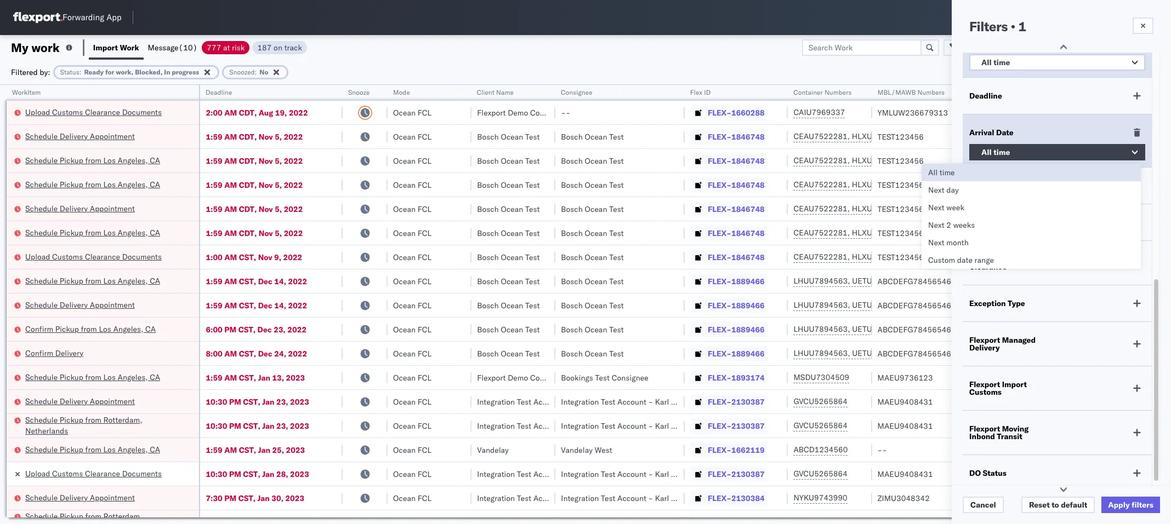 Task type: describe. For each thing, give the bounding box(es) containing it.
pm for confirm pickup from los angeles, ca link
[[225, 325, 237, 335]]

2023 right the 13,
[[286, 373, 305, 383]]

1 lhuu7894563, from the top
[[794, 276, 851, 286]]

import work
[[93, 43, 139, 52]]

apply
[[1109, 501, 1130, 511]]

1 hlxu6269489, from the top
[[852, 132, 908, 142]]

gvcu5265864 for schedule delivery appointment
[[794, 397, 848, 407]]

2 1846748 from the top
[[732, 156, 765, 166]]

6 am from the top
[[225, 228, 237, 238]]

all time for list box containing all time
[[929, 168, 955, 178]]

10 fcl from the top
[[418, 325, 432, 335]]

clearance inside 'ready for customs clearance'
[[970, 262, 1007, 272]]

filters
[[1132, 501, 1154, 511]]

arrival
[[970, 128, 995, 138]]

work inside 'import work' button
[[120, 43, 139, 52]]

operator
[[970, 181, 1003, 191]]

4 schedule pickup from los angeles, ca button from the top
[[25, 276, 160, 288]]

list box containing all time
[[922, 164, 1142, 269]]

import inside flexport import customs
[[1003, 380, 1027, 390]]

id
[[705, 88, 711, 97]]

11 ocean fcl from the top
[[393, 349, 432, 359]]

0 vertical spatial ready
[[84, 68, 104, 76]]

exception type
[[970, 299, 1026, 309]]

2 uetu5238478 from the top
[[853, 301, 906, 310]]

3 uetu5238478 from the top
[[853, 325, 906, 335]]

2 ceau7522281, from the top
[[794, 156, 850, 166]]

2130387 for schedule pickup from rotterdam, netherlands
[[732, 422, 765, 431]]

2 1:59 from the top
[[206, 156, 223, 166]]

item
[[991, 218, 1008, 228]]

workitem
[[12, 88, 41, 97]]

ceau7522281, hlxu6269489, hlxu8034992 for 1:59's schedule delivery appointment 'link'
[[794, 132, 964, 142]]

3 lhuu7894563, uetu5238478 from the top
[[794, 325, 906, 335]]

1 horizontal spatial --
[[878, 446, 888, 456]]

13 fcl from the top
[[418, 397, 432, 407]]

vandelay for vandelay west
[[561, 446, 593, 456]]

pm up '7:30 pm cst, jan 30, 2023'
[[229, 470, 241, 480]]

jan down the 13,
[[262, 397, 275, 407]]

9 flex- from the top
[[708, 301, 732, 311]]

11 fcl from the top
[[418, 349, 432, 359]]

time for 1st all time button from the top of the page
[[994, 58, 1011, 67]]

msdu7304509
[[794, 373, 850, 383]]

appointment for 7:30 pm cst, jan 30, 2023
[[90, 493, 135, 503]]

from for confirm pickup from los angeles, ca button
[[81, 324, 97, 334]]

angeles, for confirm pickup from los angeles, ca button
[[113, 324, 143, 334]]

9,
[[274, 253, 281, 262]]

3 gvcu5265864 from the top
[[794, 470, 848, 479]]

bookings
[[561, 373, 593, 383]]

los for 5th "schedule pickup from los angeles, ca" 'button' from the bottom
[[103, 180, 116, 190]]

1 hlxu8034992 from the top
[[910, 132, 964, 142]]

snooze
[[348, 88, 370, 97]]

pickup for third "schedule pickup from los angeles, ca" 'button' from the bottom
[[60, 276, 83, 286]]

4 1846748 from the top
[[732, 204, 765, 214]]

upload for 2:00 am cdt, aug 19, 2022
[[25, 107, 50, 117]]

4 flex-1889466 from the top
[[708, 349, 765, 359]]

flex
[[691, 88, 703, 97]]

mode button
[[388, 86, 461, 97]]

schedule delivery appointment link for 10:30
[[25, 396, 135, 407]]

schedule pickup from los angeles, ca for 1st "schedule pickup from los angeles, ca" 'button' from the bottom
[[25, 445, 160, 455]]

rotterdam, for 2nd "schedule pickup from rotterdam, netherlands" button
[[103, 512, 142, 522]]

jan left 28,
[[262, 470, 275, 480]]

3 5, from the top
[[275, 180, 282, 190]]

1 schedule pickup from los angeles, ca button from the top
[[25, 155, 160, 167]]

moving
[[1003, 425, 1029, 434]]

abcd1234560
[[794, 445, 848, 455]]

4 1:59 am cdt, nov 5, 2022 from the top
[[206, 204, 303, 214]]

6 fcl from the top
[[418, 228, 432, 238]]

cst, left 9,
[[239, 253, 256, 262]]

5 fcl from the top
[[418, 204, 432, 214]]

upload for 1:00 am cst, nov 9, 2022
[[25, 252, 50, 262]]

snoozed
[[229, 68, 255, 76]]

filtered
[[11, 67, 38, 77]]

schedule pickup from los angeles, ca for fifth "schedule pickup from los angeles, ca" 'button' from the top of the page
[[25, 373, 160, 383]]

cst, up 6:00 pm cst, dec 23, 2022
[[239, 301, 256, 311]]

numbers for container numbers
[[825, 88, 852, 97]]

1
[[1019, 18, 1027, 35]]

2 1889466 from the top
[[732, 301, 765, 311]]

batch action button
[[1093, 39, 1165, 56]]

vandelay west
[[561, 446, 613, 456]]

deadline inside button
[[206, 88, 232, 97]]

11 am from the top
[[225, 373, 237, 383]]

6 schedule from the top
[[25, 276, 58, 286]]

message
[[148, 43, 179, 52]]

3 1889466 from the top
[[732, 325, 765, 335]]

ymluw236679313
[[878, 108, 949, 118]]

rotterdam, for 1st "schedule pickup from rotterdam, netherlands" button from the top of the page
[[103, 416, 142, 425]]

2023 right 25,
[[286, 446, 305, 456]]

12 schedule from the top
[[25, 493, 58, 503]]

schedule delivery appointment link for 1:59
[[25, 131, 135, 142]]

bookings test consignee
[[561, 373, 649, 383]]

nyku9743990
[[794, 494, 848, 504]]

exception
[[999, 43, 1035, 52]]

7 flex- from the top
[[708, 253, 732, 262]]

forwarding
[[63, 12, 104, 23]]

schedule pickup from rotterdam, netherlands link for 1st "schedule pickup from rotterdam, netherlands" button from the top of the page
[[25, 415, 185, 437]]

my work
[[11, 40, 60, 55]]

status : ready for work, blocked, in progress
[[60, 68, 199, 76]]

batch
[[1110, 43, 1131, 52]]

2 ceau7522281, hlxu6269489, hlxu8034992 from the top
[[794, 156, 964, 166]]

flexport inside flexport moving inbond transit
[[970, 425, 1001, 434]]

next for next month
[[929, 238, 945, 248]]

cst, up 8:00 am cst, dec 24, 2022
[[238, 325, 256, 335]]

schedule pickup from los angeles, ca for third "schedule pickup from los angeles, ca" 'button' from the bottom
[[25, 276, 160, 286]]

confirm for confirm delivery
[[25, 349, 53, 358]]

4 test123456 from the top
[[878, 204, 924, 214]]

from for 5th "schedule pickup from los angeles, ca" 'button' from the bottom
[[85, 180, 101, 190]]

angeles, for fifth "schedule pickup from los angeles, ca" 'button' from the top of the page
[[118, 373, 148, 383]]

mbl/mawb numbers button
[[873, 86, 1023, 97]]

flex id button
[[685, 86, 778, 97]]

next day
[[929, 185, 959, 195]]

1 1:59 am cdt, nov 5, 2022 from the top
[[206, 132, 303, 142]]

upload customs clearance documents for 1:00 am cst, nov 9, 2022
[[25, 252, 162, 262]]

6 test123456 from the top
[[878, 253, 924, 262]]

file exception
[[984, 43, 1035, 52]]

4 ceau7522281, hlxu6269489, hlxu8034992 from the top
[[794, 204, 964, 214]]

ceau7522281, hlxu6269489, hlxu8034992 for 3rd "schedule pickup from los angeles, ca" 'button' from the top's schedule pickup from los angeles, ca link
[[794, 228, 964, 238]]

gaurav for schedule delivery appointment
[[1040, 132, 1064, 142]]

2023 right 28,
[[290, 470, 309, 480]]

2 schedule pickup from rotterdam, netherlands button from the top
[[25, 512, 185, 525]]

3 gaurav from the top
[[1040, 156, 1064, 166]]

ready inside 'ready for customs clearance'
[[970, 255, 993, 264]]

file
[[984, 43, 997, 52]]

month
[[947, 238, 969, 248]]

4 uetu5238478 from the top
[[853, 349, 906, 359]]

netherlands for schedule pickup from rotterdam, netherlands link for 2nd "schedule pickup from rotterdam, netherlands" button
[[25, 523, 68, 525]]

13,
[[272, 373, 284, 383]]

origin
[[1115, 397, 1136, 407]]

flex-2130387 for schedule pickup from rotterdam, netherlands
[[708, 422, 765, 431]]

flex-1662119
[[708, 446, 765, 456]]

2 hlxu6269489, from the top
[[852, 156, 908, 166]]

1 14, from the top
[[274, 277, 286, 287]]

no
[[260, 68, 268, 76]]

2 1:59 am cst, dec 14, 2022 from the top
[[206, 301, 307, 311]]

1 vertical spatial status
[[983, 469, 1007, 479]]

16 flex- from the top
[[708, 470, 732, 480]]

dec left 24,
[[258, 349, 273, 359]]

9 ocean fcl from the top
[[393, 301, 432, 311]]

1:00
[[206, 253, 223, 262]]

8 fcl from the top
[[418, 277, 432, 287]]

flexport import customs
[[970, 380, 1027, 398]]

3 1846748 from the top
[[732, 180, 765, 190]]

schedule delivery appointment for 1:59 am cdt, nov 5, 2022
[[25, 131, 135, 141]]

cst, up '7:30 pm cst, jan 30, 2023'
[[243, 470, 260, 480]]

ocean fcl for 1st "schedule pickup from los angeles, ca" 'button' from the bottom schedule pickup from los angeles, ca link
[[393, 446, 432, 456]]

2:00
[[206, 108, 223, 118]]

1 abcdefg78456546 from the top
[[878, 277, 952, 287]]

15 flex- from the top
[[708, 446, 732, 456]]

arrival date
[[970, 128, 1014, 138]]

reset
[[1030, 501, 1050, 511]]

6 ceau7522281, from the top
[[794, 252, 850, 262]]

apply filters
[[1109, 501, 1154, 511]]

import work button
[[89, 35, 143, 60]]

upload customs clearance documents button for 1:00 am cst, nov 9, 2022
[[25, 252, 162, 264]]

west
[[595, 446, 613, 456]]

cst, down 1:00 am cst, nov 9, 2022
[[239, 277, 256, 287]]

do status
[[970, 469, 1007, 479]]

dec down 1:00 am cst, nov 9, 2022
[[258, 277, 273, 287]]

9 1:59 from the top
[[206, 446, 223, 456]]

6 schedule pickup from los angeles, ca button from the top
[[25, 445, 160, 457]]

batch action
[[1110, 43, 1157, 52]]

1 horizontal spatial work
[[970, 218, 989, 228]]

netherlands for schedule pickup from rotterdam, netherlands link related to 1st "schedule pickup from rotterdam, netherlands" button from the top of the page
[[25, 427, 68, 436]]

my
[[11, 40, 28, 55]]

for
[[994, 255, 1007, 264]]

10 schedule from the top
[[25, 416, 58, 425]]

documents for 2:00
[[122, 107, 162, 117]]

0 vertical spatial type
[[1009, 218, 1027, 228]]

transit
[[997, 432, 1023, 442]]

2 flex- from the top
[[708, 132, 732, 142]]

777
[[207, 43, 221, 52]]

1 am from the top
[[225, 108, 237, 118]]

ocean fcl for schedule pickup from los angeles, ca link related to 5th "schedule pickup from los angeles, ca" 'button' from the bottom
[[393, 180, 432, 190]]

do
[[970, 469, 981, 479]]

import inside button
[[93, 43, 118, 52]]

resize handle column header for deadline
[[329, 85, 343, 525]]

5 1:59 am cdt, nov 5, 2022 from the top
[[206, 228, 303, 238]]

10 flex- from the top
[[708, 325, 732, 335]]

date
[[997, 128, 1014, 138]]

10 am from the top
[[225, 349, 237, 359]]

confirm pickup from los angeles, ca link
[[25, 324, 156, 335]]

to
[[1052, 501, 1060, 511]]

5 1846748 from the top
[[732, 228, 765, 238]]

next week
[[929, 203, 965, 213]]

Search Shipments (/) text field
[[962, 9, 1068, 26]]

1 vertical spatial 23,
[[276, 397, 288, 407]]

flexport moving inbond transit
[[970, 425, 1029, 442]]

3 schedule delivery appointment button from the top
[[25, 300, 135, 312]]

1660288
[[732, 108, 765, 118]]

pm for 10:30 schedule delivery appointment 'link'
[[229, 397, 241, 407]]

1:59 am cst, jan 25, 2023
[[206, 446, 305, 456]]

documents for 1:00
[[122, 252, 162, 262]]

from for sixth "schedule pickup from los angeles, ca" 'button' from the bottom of the page
[[85, 156, 101, 165]]

ocean fcl for schedule pickup from rotterdam, netherlands link related to 1st "schedule pickup from rotterdam, netherlands" button from the top of the page
[[393, 422, 432, 431]]

pm for schedule pickup from rotterdam, netherlands link related to 1st "schedule pickup from rotterdam, netherlands" button from the top of the page
[[229, 422, 241, 431]]

4 flex-1846748 from the top
[[708, 204, 765, 214]]

cancel button
[[963, 498, 1004, 514]]

los for sixth "schedule pickup from los angeles, ca" 'button' from the bottom of the page
[[103, 156, 116, 165]]

1 1846748 from the top
[[732, 132, 765, 142]]

9 schedule from the top
[[25, 397, 58, 407]]

aug
[[259, 108, 273, 118]]

schedule delivery appointment for 10:30 pm cst, jan 23, 2023
[[25, 397, 135, 407]]

2 abcdefg78456546 from the top
[[878, 301, 952, 311]]

5 test123456 from the top
[[878, 228, 924, 238]]

10:30 pm cst, jan 28, 2023
[[206, 470, 309, 480]]

cst, up 1:59 am cst, jan 13, 2023 on the bottom left of page
[[239, 349, 256, 359]]

savant for test123456
[[1065, 180, 1088, 190]]

1 test123456 from the top
[[878, 132, 924, 142]]

flexport inside flexport managed delivery
[[970, 336, 1001, 346]]

upload customs clearance documents button for 2:00 am cdt, aug 19, 2022
[[25, 107, 162, 119]]

cst, down 8:00 am cst, dec 24, 2022
[[239, 373, 256, 383]]

2 schedule pickup from los angeles, ca button from the top
[[25, 179, 160, 191]]

omkar for abcdefg78456546
[[1040, 325, 1063, 335]]

savant for abcdefg78456546
[[1065, 325, 1088, 335]]

upload customs clearance documents link for 2:00 am cdt, aug 19, 2022
[[25, 107, 162, 118]]

17 fcl from the top
[[418, 494, 432, 504]]

5 1:59 from the top
[[206, 228, 223, 238]]

numbers for mbl/mawb numbers
[[918, 88, 945, 97]]

ca inside button
[[145, 324, 156, 334]]

snoozed : no
[[229, 68, 268, 76]]

3 upload customs clearance documents link from the top
[[25, 469, 162, 480]]

gaurav jawla for upload customs clearance documents
[[1040, 108, 1085, 118]]

13 schedule from the top
[[25, 512, 58, 522]]

reset to default button
[[1022, 498, 1096, 514]]

1:00 am cst, nov 9, 2022
[[206, 253, 302, 262]]

confirm pickup from los angeles, ca button
[[25, 324, 156, 336]]

14 fcl from the top
[[418, 422, 432, 431]]

3 10:30 from the top
[[206, 470, 227, 480]]

3 ocean fcl from the top
[[393, 156, 432, 166]]

date
[[958, 256, 973, 266]]

8 1:59 from the top
[[206, 373, 223, 383]]

13 flex- from the top
[[708, 397, 732, 407]]

3 ceau7522281, from the top
[[794, 180, 850, 190]]

filters • 1
[[970, 18, 1027, 35]]

4 schedule from the top
[[25, 204, 58, 214]]

next 2 weeks
[[929, 221, 975, 230]]

3 hlxu8034992 from the top
[[910, 180, 964, 190]]

flexport managed delivery
[[970, 336, 1036, 353]]

exception
[[970, 299, 1006, 309]]

at
[[223, 43, 230, 52]]

2130384
[[732, 494, 765, 504]]

mbl/mawb numbers
[[878, 88, 945, 97]]

1 vertical spatial type
[[1008, 299, 1026, 309]]

1662119
[[732, 446, 765, 456]]

4 flex- from the top
[[708, 180, 732, 190]]

angeles, for 5th "schedule pickup from los angeles, ca" 'button' from the bottom
[[118, 180, 148, 190]]

schedule delivery appointment link for 7:30
[[25, 493, 135, 504]]

resize handle column header for workitem
[[186, 85, 199, 525]]

container numbers button
[[789, 86, 862, 97]]

flexport. image
[[13, 12, 63, 23]]

schedule pickup from los angeles, ca for sixth "schedule pickup from los angeles, ca" 'button' from the bottom of the page
[[25, 156, 160, 165]]

on
[[274, 43, 283, 52]]

7 1:59 from the top
[[206, 301, 223, 311]]

nov for 1:59's schedule delivery appointment 'link'
[[259, 132, 273, 142]]

all time for 1st all time button from the top of the page
[[982, 58, 1011, 67]]

23, for rotterdam,
[[276, 422, 288, 431]]

2130387 for schedule delivery appointment
[[732, 397, 765, 407]]

10:30 for schedule delivery appointment
[[206, 397, 227, 407]]

reset to default
[[1030, 501, 1088, 511]]

workitem button
[[7, 86, 188, 97]]

jaehyung choi - test origin agent
[[1040, 397, 1159, 407]]

3 schedule delivery appointment link from the top
[[25, 300, 135, 311]]

2 fcl from the top
[[418, 132, 432, 142]]

2 lhuu7894563, uetu5238478 from the top
[[794, 301, 906, 310]]

4 fcl from the top
[[418, 180, 432, 190]]

from for 1st "schedule pickup from rotterdam, netherlands" button from the top of the page
[[85, 416, 101, 425]]

28,
[[276, 470, 288, 480]]



Task type: locate. For each thing, give the bounding box(es) containing it.
from for 2nd "schedule pickup from rotterdam, netherlands" button
[[85, 512, 101, 522]]

1 vertical spatial omkar
[[1040, 325, 1063, 335]]

work
[[120, 43, 139, 52], [970, 218, 989, 228]]

2 schedule delivery appointment link from the top
[[25, 203, 135, 214]]

5 schedule delivery appointment link from the top
[[25, 493, 135, 504]]

5 flex-1846748 from the top
[[708, 228, 765, 238]]

1 upload from the top
[[25, 107, 50, 117]]

2 vertical spatial all time
[[929, 168, 955, 178]]

in
[[164, 68, 170, 76]]

4 cdt, from the top
[[239, 180, 257, 190]]

flex-2130387
[[708, 397, 765, 407], [708, 422, 765, 431], [708, 470, 765, 480]]

1 horizontal spatial import
[[1003, 380, 1027, 390]]

1 choi from the top
[[1074, 397, 1090, 407]]

0 vertical spatial gvcu5265864
[[794, 397, 848, 407]]

flex-2130387 down flex-1662119
[[708, 470, 765, 480]]

choi left origin
[[1074, 397, 1090, 407]]

0 vertical spatial upload customs clearance documents button
[[25, 107, 162, 119]]

jan left the 13,
[[258, 373, 270, 383]]

schedule pickup from los angeles, ca button
[[25, 155, 160, 167], [25, 179, 160, 191], [25, 227, 160, 239], [25, 276, 160, 288], [25, 372, 160, 384], [25, 445, 160, 457]]

2 am from the top
[[225, 132, 237, 142]]

8 resize handle column header from the left
[[859, 85, 873, 525]]

nov
[[259, 132, 273, 142], [259, 156, 273, 166], [259, 180, 273, 190], [259, 204, 273, 214], [259, 228, 273, 238], [258, 253, 272, 262]]

1889466
[[732, 277, 765, 287], [732, 301, 765, 311], [732, 325, 765, 335], [732, 349, 765, 359]]

list box
[[922, 164, 1142, 269]]

schedule pickup from los angeles, ca link for 3rd "schedule pickup from los angeles, ca" 'button' from the top
[[25, 227, 160, 238]]

confirm for confirm pickup from los angeles, ca
[[25, 324, 53, 334]]

10:30 pm cst, jan 23, 2023 for schedule delivery appointment
[[206, 397, 309, 407]]

forwarding app
[[63, 12, 122, 23]]

import down flexport managed delivery
[[1003, 380, 1027, 390]]

1 1:59 am cst, dec 14, 2022 from the top
[[206, 277, 307, 287]]

187
[[258, 43, 272, 52]]

3 flex-1889466 from the top
[[708, 325, 765, 335]]

ocean fcl for upload customs clearance documents link corresponding to 2:00 am cdt, aug 19, 2022
[[393, 108, 432, 118]]

0 vertical spatial status
[[60, 68, 79, 76]]

cst, up 10:30 pm cst, jan 28, 2023
[[239, 446, 256, 456]]

schedule pickup from los angeles, ca link for sixth "schedule pickup from los angeles, ca" 'button' from the bottom of the page
[[25, 155, 160, 166]]

1:59 am cst, dec 14, 2022 up 6:00 pm cst, dec 23, 2022
[[206, 301, 307, 311]]

8 am from the top
[[225, 277, 237, 287]]

all inside list box
[[929, 168, 938, 178]]

work item type
[[970, 218, 1027, 228]]

pickup for 3rd "schedule pickup from los angeles, ca" 'button' from the top
[[60, 228, 83, 238]]

maeu9408431 for schedule delivery appointment
[[878, 397, 933, 407]]

2 14, from the top
[[274, 301, 286, 311]]

0 vertical spatial schedule pickup from rotterdam, netherlands link
[[25, 415, 185, 437]]

2 upload customs clearance documents button from the top
[[25, 252, 162, 264]]

all time down "file"
[[982, 58, 1011, 67]]

3 schedule pickup from los angeles, ca button from the top
[[25, 227, 160, 239]]

jan up 25,
[[262, 422, 275, 431]]

schedule pickup from los angeles, ca for 5th "schedule pickup from los angeles, ca" 'button' from the bottom
[[25, 180, 160, 190]]

0 horizontal spatial work
[[120, 43, 139, 52]]

all time down the arrival date
[[982, 148, 1011, 157]]

filters
[[970, 18, 1008, 35]]

1 vertical spatial choi
[[1074, 446, 1090, 456]]

0 vertical spatial upload
[[25, 107, 50, 117]]

type
[[1009, 218, 1027, 228], [1008, 299, 1026, 309]]

angeles, for third "schedule pickup from los angeles, ca" 'button' from the bottom
[[118, 276, 148, 286]]

14, up 6:00 pm cst, dec 23, 2022
[[274, 301, 286, 311]]

los
[[103, 156, 116, 165], [103, 180, 116, 190], [103, 228, 116, 238], [103, 276, 116, 286], [99, 324, 111, 334], [103, 373, 116, 383], [103, 445, 116, 455]]

track
[[285, 43, 302, 52]]

2 vertical spatial flex-2130387
[[708, 470, 765, 480]]

2 vertical spatial upload customs clearance documents
[[25, 469, 162, 479]]

1 vertical spatial 1:59 am cst, dec 14, 2022
[[206, 301, 307, 311]]

3 schedule pickup from los angeles, ca link from the top
[[25, 227, 160, 238]]

23, for los
[[274, 325, 286, 335]]

from for fifth "schedule pickup from los angeles, ca" 'button' from the top of the page
[[85, 373, 101, 383]]

0 horizontal spatial import
[[93, 43, 118, 52]]

1:59 am cst, dec 14, 2022
[[206, 277, 307, 287], [206, 301, 307, 311]]

flex-1662119 button
[[691, 443, 767, 458], [691, 443, 767, 458]]

6 cdt, from the top
[[239, 228, 257, 238]]

demo for bookings
[[508, 373, 528, 383]]

4 schedule delivery appointment link from the top
[[25, 396, 135, 407]]

2 vertical spatial jawla
[[1066, 156, 1085, 166]]

1 vertical spatial rotterdam,
[[103, 512, 142, 522]]

1 vertical spatial jawla
[[1066, 132, 1085, 142]]

schedule pickup from rotterdam, netherlands for 1st "schedule pickup from rotterdam, netherlands" button from the top of the page
[[25, 416, 142, 436]]

2 vertical spatial time
[[940, 168, 955, 178]]

dec up 6:00 pm cst, dec 23, 2022
[[258, 301, 273, 311]]

-- up zimu3048342
[[878, 446, 888, 456]]

2 vertical spatial documents
[[122, 469, 162, 479]]

1 schedule pickup from los angeles, ca from the top
[[25, 156, 160, 165]]

1:59
[[206, 132, 223, 142], [206, 156, 223, 166], [206, 180, 223, 190], [206, 204, 223, 214], [206, 228, 223, 238], [206, 277, 223, 287], [206, 301, 223, 311], [206, 373, 223, 383], [206, 446, 223, 456]]

2 savant from the top
[[1065, 325, 1088, 335]]

next for next day
[[929, 185, 945, 195]]

0 vertical spatial maeu9408431
[[878, 397, 933, 407]]

angeles, for 3rd "schedule pickup from los angeles, ca" 'button' from the top
[[118, 228, 148, 238]]

pickup for confirm pickup from los angeles, ca button
[[55, 324, 79, 334]]

customs inside flexport import customs
[[970, 388, 1002, 398]]

1 vertical spatial --
[[878, 446, 888, 456]]

cst, down 10:30 pm cst, jan 28, 2023
[[238, 494, 256, 504]]

default
[[1062, 501, 1088, 511]]

flex-2130387 down flex-1893174
[[708, 397, 765, 407]]

1 vertical spatial schedule pickup from rotterdam, netherlands button
[[25, 512, 185, 525]]

ocean fcl for 3rd "schedule pickup from los angeles, ca" 'button' from the top's schedule pickup from los angeles, ca link
[[393, 228, 432, 238]]

4 am from the top
[[225, 180, 237, 190]]

0 horizontal spatial :
[[79, 68, 81, 76]]

client name button
[[472, 86, 545, 97]]

14 flex- from the top
[[708, 422, 732, 431]]

confirm inside button
[[25, 324, 53, 334]]

0 horizontal spatial numbers
[[825, 88, 852, 97]]

schedule pickup from los angeles, ca link for 5th "schedule pickup from los angeles, ca" 'button' from the bottom
[[25, 179, 160, 190]]

deadline up 2:00
[[206, 88, 232, 97]]

2 vertical spatial upload
[[25, 469, 50, 479]]

all
[[982, 58, 992, 67], [982, 148, 992, 157], [929, 168, 938, 178]]

1 vertical spatial all time button
[[970, 144, 1146, 161]]

14, down 9,
[[274, 277, 286, 287]]

status right do
[[983, 469, 1007, 479]]

omkar savant for test123456
[[1040, 180, 1088, 190]]

schedule pickup from los angeles, ca link for 1st "schedule pickup from los angeles, ca" 'button' from the bottom
[[25, 445, 160, 456]]

5 5, from the top
[[275, 228, 282, 238]]

7 resize handle column header from the left
[[775, 85, 789, 525]]

3 upload from the top
[[25, 469, 50, 479]]

flexport demo consignee for bookings
[[477, 373, 567, 383]]

Search Work text field
[[802, 39, 922, 56]]

time inside list box
[[940, 168, 955, 178]]

resize handle column header for client name
[[543, 85, 556, 525]]

23, up 25,
[[276, 422, 288, 431]]

0 horizontal spatial status
[[60, 68, 79, 76]]

hlxu8034992 down ymluw236679313
[[910, 132, 964, 142]]

week
[[947, 203, 965, 213]]

2 vertical spatial 23,
[[276, 422, 288, 431]]

ready left 'for'
[[84, 68, 104, 76]]

pm
[[225, 325, 237, 335], [229, 397, 241, 407], [229, 422, 241, 431], [229, 470, 241, 480], [225, 494, 237, 504]]

schedule pickup from rotterdam, netherlands button
[[25, 415, 185, 438], [25, 512, 185, 525]]

all time for 1st all time button from the bottom
[[982, 148, 1011, 157]]

•
[[1011, 18, 1016, 35]]

2 flex-2130387 from the top
[[708, 422, 765, 431]]

time down date
[[994, 148, 1011, 157]]

gvcu5265864 up abcd1234560
[[794, 421, 848, 431]]

2 vertical spatial 2130387
[[732, 470, 765, 480]]

flex-1660288
[[708, 108, 765, 118]]

1 vertical spatial 10:30
[[206, 422, 227, 431]]

0 vertical spatial savant
[[1065, 180, 1088, 190]]

flex-2130387 up flex-1662119
[[708, 422, 765, 431]]

pickup for fifth "schedule pickup from los angeles, ca" 'button' from the top of the page
[[60, 373, 83, 383]]

1 vertical spatial gaurav
[[1040, 132, 1064, 142]]

6 hlxu6269489, from the top
[[852, 252, 908, 262]]

resize handle column header
[[186, 85, 199, 525], [329, 85, 343, 525], [375, 85, 388, 525], [459, 85, 472, 525], [543, 85, 556, 525], [672, 85, 685, 525], [775, 85, 789, 525], [859, 85, 873, 525], [1021, 85, 1034, 525], [1105, 85, 1118, 525], [1144, 85, 1157, 525]]

2 vandelay from the left
[[561, 446, 593, 456]]

1 10:30 pm cst, jan 23, 2023 from the top
[[206, 397, 309, 407]]

0 horizontal spatial --
[[561, 108, 571, 118]]

1 vertical spatial upload
[[25, 252, 50, 262]]

schedule pickup from rotterdam, netherlands for 2nd "schedule pickup from rotterdam, netherlands" button
[[25, 512, 142, 525]]

blocked,
[[135, 68, 163, 76]]

1 horizontal spatial numbers
[[918, 88, 945, 97]]

0 vertical spatial flex-2130387
[[708, 397, 765, 407]]

ocean fcl for 1:00 am cst, nov 9, 2022's upload customs clearance documents link
[[393, 253, 432, 262]]

hlxu8034992 up next week
[[910, 180, 964, 190]]

mode
[[393, 88, 410, 97]]

2 netherlands from the top
[[25, 523, 68, 525]]

1 vertical spatial schedule pickup from rotterdam, netherlands link
[[25, 512, 185, 525]]

next month
[[929, 238, 969, 248]]

schedule delivery appointment button for 7:30 pm cst, jan 30, 2023
[[25, 493, 135, 505]]

jawla for schedule delivery appointment
[[1066, 132, 1085, 142]]

ocean fcl for schedule delivery appointment 'link' for 7:30
[[393, 494, 432, 504]]

maeu9408431 for schedule pickup from rotterdam, netherlands
[[878, 422, 933, 431]]

all for 1st all time button from the bottom
[[982, 148, 992, 157]]

bosch ocean test
[[477, 132, 540, 142], [561, 132, 624, 142], [477, 156, 540, 166], [561, 156, 624, 166], [477, 180, 540, 190], [561, 180, 624, 190], [477, 204, 540, 214], [561, 204, 624, 214], [477, 228, 540, 238], [561, 228, 624, 238], [477, 253, 540, 262], [561, 253, 624, 262], [477, 277, 540, 287], [561, 277, 624, 287], [477, 301, 540, 311], [561, 301, 624, 311], [477, 325, 540, 335], [561, 325, 624, 335], [477, 349, 540, 359], [561, 349, 624, 359]]

container
[[794, 88, 823, 97]]

2 vertical spatial gvcu5265864
[[794, 470, 848, 479]]

from for 3rd "schedule pickup from los angeles, ca" 'button' from the top
[[85, 228, 101, 238]]

2 test123456 from the top
[[878, 156, 924, 166]]

12 flex- from the top
[[708, 373, 732, 383]]

0 vertical spatial schedule pickup from rotterdam, netherlands button
[[25, 415, 185, 438]]

1 vertical spatial omkar savant
[[1040, 325, 1088, 335]]

all up next day
[[929, 168, 938, 178]]

14 ocean fcl from the top
[[393, 422, 432, 431]]

0 vertical spatial 1:59 am cst, dec 14, 2022
[[206, 277, 307, 287]]

all time up next day
[[929, 168, 955, 178]]

lhuu7894563, uetu5238478
[[794, 276, 906, 286], [794, 301, 906, 310], [794, 325, 906, 335], [794, 349, 906, 359]]

custom
[[929, 256, 956, 266]]

1 vertical spatial netherlands
[[25, 523, 68, 525]]

next left day
[[929, 185, 945, 195]]

2023 up 1:59 am cst, jan 25, 2023
[[290, 422, 309, 431]]

1 schedule pickup from rotterdam, netherlands link from the top
[[25, 415, 185, 437]]

1 vertical spatial gvcu5265864
[[794, 421, 848, 431]]

ocean fcl for confirm pickup from los angeles, ca link
[[393, 325, 432, 335]]

time up next day
[[940, 168, 955, 178]]

0 horizontal spatial deadline
[[206, 88, 232, 97]]

14,
[[274, 277, 286, 287], [274, 301, 286, 311]]

11 schedule from the top
[[25, 445, 58, 455]]

demo for -
[[508, 108, 528, 118]]

1 vertical spatial time
[[994, 148, 1011, 157]]

mbl/mawb
[[878, 88, 916, 97]]

test
[[526, 132, 540, 142], [610, 132, 624, 142], [526, 156, 540, 166], [610, 156, 624, 166], [526, 180, 540, 190], [610, 180, 624, 190], [526, 204, 540, 214], [610, 204, 624, 214], [526, 228, 540, 238], [610, 228, 624, 238], [526, 253, 540, 262], [610, 253, 624, 262], [526, 277, 540, 287], [610, 277, 624, 287], [526, 301, 540, 311], [610, 301, 624, 311], [526, 325, 540, 335], [610, 325, 624, 335], [526, 349, 540, 359], [610, 349, 624, 359], [595, 373, 610, 383], [517, 397, 532, 407], [601, 397, 616, 407], [1099, 397, 1113, 407], [517, 422, 532, 431], [601, 422, 616, 431], [1099, 446, 1113, 456], [517, 470, 532, 480], [601, 470, 616, 480], [517, 494, 532, 504], [601, 494, 616, 504]]

upload customs clearance documents link for 1:00 am cst, nov 9, 2022
[[25, 252, 162, 262]]

vandelay
[[477, 446, 509, 456], [561, 446, 593, 456]]

lhuu7894563,
[[794, 276, 851, 286], [794, 301, 851, 310], [794, 325, 851, 335], [794, 349, 851, 359]]

name
[[497, 88, 514, 97]]

schedule delivery appointment
[[25, 131, 135, 141], [25, 204, 135, 214], [25, 300, 135, 310], [25, 397, 135, 407], [25, 493, 135, 503]]

3 resize handle column header from the left
[[375, 85, 388, 525]]

0 vertical spatial omkar savant
[[1040, 180, 1088, 190]]

flex-1846748
[[708, 132, 765, 142], [708, 156, 765, 166], [708, 180, 765, 190], [708, 204, 765, 214], [708, 228, 765, 238], [708, 253, 765, 262]]

1:59 am cst, jan 13, 2023
[[206, 373, 305, 383]]

1 horizontal spatial status
[[983, 469, 1007, 479]]

pickup for sixth "schedule pickup from los angeles, ca" 'button' from the bottom of the page
[[60, 156, 83, 165]]

1:59 am cdt, nov 5, 2022
[[206, 132, 303, 142], [206, 156, 303, 166], [206, 180, 303, 190], [206, 204, 303, 214], [206, 228, 303, 238]]

schedule delivery appointment button
[[25, 131, 135, 143], [25, 203, 135, 215], [25, 300, 135, 312], [25, 396, 135, 408], [25, 493, 135, 505]]

0 vertical spatial import
[[93, 43, 118, 52]]

1 vertical spatial gaurav jawla
[[1040, 132, 1085, 142]]

(10)
[[179, 43, 198, 52]]

1 fcl from the top
[[418, 108, 432, 118]]

2023
[[286, 373, 305, 383], [290, 397, 309, 407], [290, 422, 309, 431], [286, 446, 305, 456], [290, 470, 309, 480], [285, 494, 305, 504]]

cst, up 1:59 am cst, jan 25, 2023
[[243, 422, 260, 431]]

hlxu8034992 down next day
[[910, 204, 964, 214]]

: up the workitem button
[[79, 68, 81, 76]]

2130387 down 1893174
[[732, 397, 765, 407]]

time for list box containing all time
[[940, 168, 955, 178]]

all time inside list box
[[929, 168, 955, 178]]

2 next from the top
[[929, 203, 945, 213]]

5 schedule delivery appointment button from the top
[[25, 493, 135, 505]]

10 resize handle column header from the left
[[1105, 85, 1118, 525]]

time down file exception
[[994, 58, 1011, 67]]

7 am from the top
[[225, 253, 237, 262]]

jan left 25,
[[258, 446, 270, 456]]

0 vertical spatial demo
[[508, 108, 528, 118]]

1 uetu5238478 from the top
[[853, 276, 906, 286]]

numbers
[[825, 88, 852, 97], [918, 88, 945, 97]]

next for next 2 weeks
[[929, 221, 945, 230]]

from for 1st "schedule pickup from los angeles, ca" 'button' from the bottom
[[85, 445, 101, 455]]

schedule delivery appointment for 7:30 pm cst, jan 30, 2023
[[25, 493, 135, 503]]

jaehyung for jaehyung choi - test destination agen
[[1040, 446, 1072, 456]]

1 vertical spatial upload customs clearance documents
[[25, 252, 162, 262]]

type right the item
[[1009, 218, 1027, 228]]

ceau7522281, hlxu6269489, hlxu8034992
[[794, 132, 964, 142], [794, 156, 964, 166], [794, 180, 964, 190], [794, 204, 964, 214], [794, 228, 964, 238], [794, 252, 964, 262]]

los for 3rd "schedule pickup from los angeles, ca" 'button' from the top
[[103, 228, 116, 238]]

apply filters button
[[1102, 498, 1161, 514]]

8:00 am cst, dec 24, 2022
[[206, 349, 307, 359]]

10:30 up 7:30
[[206, 470, 227, 480]]

angeles, inside button
[[113, 324, 143, 334]]

maeu9736123
[[878, 373, 933, 383]]

caiu7969337
[[794, 108, 846, 117]]

jan
[[258, 373, 270, 383], [262, 397, 275, 407], [262, 422, 275, 431], [258, 446, 270, 456], [262, 470, 275, 480], [258, 494, 270, 504]]

actions
[[1125, 88, 1147, 97]]

hlxu8034992 up next day
[[910, 156, 964, 166]]

flex-2130384
[[708, 494, 765, 504]]

1 gaurav from the top
[[1040, 108, 1064, 118]]

2 schedule pickup from los angeles, ca from the top
[[25, 180, 160, 190]]

delivery inside button
[[55, 349, 83, 358]]

flex-2130387 for schedule delivery appointment
[[708, 397, 765, 407]]

1 vertical spatial work
[[970, 218, 989, 228]]

0 vertical spatial 23,
[[274, 325, 286, 335]]

hlxu8034992 down next month
[[910, 252, 964, 262]]

5 hlxu6269489, from the top
[[852, 228, 908, 238]]

flex-1893174
[[708, 373, 765, 383]]

work left the item
[[970, 218, 989, 228]]

message (10)
[[148, 43, 198, 52]]

3 jawla from the top
[[1066, 156, 1085, 166]]

ready left for
[[970, 255, 993, 264]]

schedule delivery appointment link
[[25, 131, 135, 142], [25, 203, 135, 214], [25, 300, 135, 311], [25, 396, 135, 407], [25, 493, 135, 504]]

3 test123456 from the top
[[878, 180, 924, 190]]

1 vertical spatial all time
[[982, 148, 1011, 157]]

gaurav jawla for schedule delivery appointment
[[1040, 132, 1085, 142]]

karl
[[571, 397, 585, 407], [655, 397, 669, 407], [571, 422, 585, 431], [655, 422, 669, 431], [571, 470, 585, 480], [655, 470, 669, 480], [571, 494, 585, 504], [655, 494, 669, 504]]

choi down jaehyung choi - test origin agent
[[1074, 446, 1090, 456]]

ocean fcl for 1:59's schedule delivery appointment 'link'
[[393, 132, 432, 142]]

0 vertical spatial work
[[120, 43, 139, 52]]

7:30
[[206, 494, 223, 504]]

ceau7522281, hlxu6269489, hlxu8034992 for 1:00 am cst, nov 9, 2022's upload customs clearance documents link
[[794, 252, 964, 262]]

9 am from the top
[[225, 301, 237, 311]]

1 horizontal spatial :
[[255, 68, 257, 76]]

2 vertical spatial maeu9408431
[[878, 470, 933, 480]]

0 vertical spatial all time
[[982, 58, 1011, 67]]

1 vertical spatial upload customs clearance documents button
[[25, 252, 162, 264]]

customs inside 'ready for customs clearance'
[[1008, 255, 1041, 264]]

ocean fcl for 10:30 schedule delivery appointment 'link'
[[393, 397, 432, 407]]

6 ocean fcl from the top
[[393, 228, 432, 238]]

1 flex-1846748 from the top
[[708, 132, 765, 142]]

0 vertical spatial all
[[982, 58, 992, 67]]

0 horizontal spatial vandelay
[[477, 446, 509, 456]]

action
[[1133, 43, 1157, 52]]

2 vertical spatial all
[[929, 168, 938, 178]]

1 vertical spatial flex-2130387
[[708, 422, 765, 431]]

hlxu8034992 down next week
[[910, 228, 964, 238]]

1 ocean fcl from the top
[[393, 108, 432, 118]]

type right exception at the right bottom of the page
[[1008, 299, 1026, 309]]

cdt,
[[239, 108, 257, 118], [239, 132, 257, 142], [239, 156, 257, 166], [239, 180, 257, 190], [239, 204, 257, 214], [239, 228, 257, 238]]

agent
[[1138, 397, 1159, 407]]

1 vertical spatial documents
[[122, 252, 162, 262]]

0 vertical spatial flexport demo consignee
[[477, 108, 567, 118]]

1 omkar from the top
[[1040, 180, 1063, 190]]

deadline up "arrival"
[[970, 91, 1003, 101]]

status right by:
[[60, 68, 79, 76]]

23, down the 13,
[[276, 397, 288, 407]]

angeles, for 1st "schedule pickup from los angeles, ca" 'button' from the bottom
[[118, 445, 148, 455]]

9 fcl from the top
[[418, 301, 432, 311]]

4 schedule pickup from los angeles, ca link from the top
[[25, 276, 160, 287]]

1 documents from the top
[[122, 107, 162, 117]]

0 vertical spatial time
[[994, 58, 1011, 67]]

1 schedule from the top
[[25, 131, 58, 141]]

1 horizontal spatial ready
[[970, 255, 993, 264]]

6 flex- from the top
[[708, 228, 732, 238]]

1 vertical spatial confirm
[[25, 349, 53, 358]]

delivery
[[60, 131, 88, 141], [60, 204, 88, 214], [60, 300, 88, 310], [970, 343, 1000, 353], [55, 349, 83, 358], [60, 397, 88, 407], [60, 493, 88, 503]]

los inside button
[[99, 324, 111, 334]]

hlxu6269489,
[[852, 132, 908, 142], [852, 156, 908, 166], [852, 180, 908, 190], [852, 204, 908, 214], [852, 228, 908, 238], [852, 252, 908, 262]]

0 horizontal spatial ready
[[84, 68, 104, 76]]

all time
[[982, 58, 1011, 67], [982, 148, 1011, 157], [929, 168, 955, 178]]

range
[[975, 256, 994, 266]]

: left no
[[255, 68, 257, 76]]

0 vertical spatial documents
[[122, 107, 162, 117]]

pm up 1:59 am cst, jan 25, 2023
[[229, 422, 241, 431]]

1 horizontal spatial deadline
[[970, 91, 1003, 101]]

omkar for test123456
[[1040, 180, 1063, 190]]

gaurav for upload customs clearance documents
[[1040, 108, 1064, 118]]

gvcu5265864 for schedule pickup from rotterdam, netherlands
[[794, 421, 848, 431]]

vandelay for vandelay
[[477, 446, 509, 456]]

0 vertical spatial schedule pickup from rotterdam, netherlands
[[25, 416, 142, 436]]

flexport demo consignee for -
[[477, 108, 567, 118]]

gvcu5265864 up the nyku9743990
[[794, 470, 848, 479]]

10:30 pm cst, jan 23, 2023 for schedule pickup from rotterdam, netherlands
[[206, 422, 309, 431]]

pm right 7:30
[[225, 494, 237, 504]]

all down "file"
[[982, 58, 992, 67]]

--
[[561, 108, 571, 118], [878, 446, 888, 456]]

0 vertical spatial upload customs clearance documents
[[25, 107, 162, 117]]

ceau7522281, hlxu6269489, hlxu8034992 for schedule pickup from los angeles, ca link related to 5th "schedule pickup from los angeles, ca" 'button' from the bottom
[[794, 180, 964, 190]]

cst, down 1:59 am cst, jan 13, 2023 on the bottom left of page
[[243, 397, 260, 407]]

2023 down 1:59 am cst, jan 13, 2023 on the bottom left of page
[[290, 397, 309, 407]]

4 schedule delivery appointment button from the top
[[25, 396, 135, 408]]

2:00 am cdt, aug 19, 2022
[[206, 108, 308, 118]]

2 vertical spatial gaurav
[[1040, 156, 1064, 166]]

upload customs clearance documents for 2:00 am cdt, aug 19, 2022
[[25, 107, 162, 117]]

next down next day
[[929, 203, 945, 213]]

187 on track
[[258, 43, 302, 52]]

5 cdt, from the top
[[239, 204, 257, 214]]

2 schedule pickup from rotterdam, netherlands from the top
[[25, 512, 142, 525]]

pickup for 5th "schedule pickup from los angeles, ca" 'button' from the bottom
[[60, 180, 83, 190]]

8:00
[[206, 349, 223, 359]]

choi for origin
[[1074, 397, 1090, 407]]

6 1:59 from the top
[[206, 277, 223, 287]]

6:00
[[206, 325, 223, 335]]

consignee inside consignee button
[[561, 88, 593, 97]]

pm down 1:59 am cst, jan 13, 2023 on the bottom left of page
[[229, 397, 241, 407]]

1 vertical spatial schedule pickup from rotterdam, netherlands
[[25, 512, 142, 525]]

1 schedule pickup from rotterdam, netherlands from the top
[[25, 416, 142, 436]]

appointment for 1:59 am cdt, nov 5, 2022
[[90, 131, 135, 141]]

flex-1660288 button
[[691, 105, 767, 120], [691, 105, 767, 120]]

4 1889466 from the top
[[732, 349, 765, 359]]

0 vertical spatial jaehyung
[[1040, 397, 1072, 407]]

2130387 up 2130384
[[732, 470, 765, 480]]

next
[[929, 185, 945, 195], [929, 203, 945, 213], [929, 221, 945, 230], [929, 238, 945, 248]]

1 vertical spatial import
[[1003, 380, 1027, 390]]

: for snoozed
[[255, 68, 257, 76]]

import up 'for'
[[93, 43, 118, 52]]

work up the status : ready for work, blocked, in progress at the top left of page
[[120, 43, 139, 52]]

all down "arrival"
[[982, 148, 992, 157]]

resize handle column header for container numbers
[[859, 85, 873, 525]]

0 vertical spatial gaurav
[[1040, 108, 1064, 118]]

numbers up caiu7969337
[[825, 88, 852, 97]]

12 fcl from the top
[[418, 373, 432, 383]]

4 ocean fcl from the top
[[393, 180, 432, 190]]

5 flex- from the top
[[708, 204, 732, 214]]

3 lhuu7894563, from the top
[[794, 325, 851, 335]]

omkar savant for abcdefg78456546
[[1040, 325, 1088, 335]]

for
[[105, 68, 114, 76]]

2 rotterdam, from the top
[[103, 512, 142, 522]]

1 jawla from the top
[[1066, 108, 1085, 118]]

dec
[[258, 277, 273, 287], [258, 301, 273, 311], [258, 325, 272, 335], [258, 349, 273, 359]]

2130387 up 1662119 on the right bottom
[[732, 422, 765, 431]]

1 flexport demo consignee from the top
[[477, 108, 567, 118]]

flexport inside flexport import customs
[[970, 380, 1001, 390]]

0 vertical spatial 14,
[[274, 277, 286, 287]]

schedule delivery appointment button for 1:59 am cdt, nov 5, 2022
[[25, 131, 135, 143]]

0 vertical spatial omkar
[[1040, 180, 1063, 190]]

0 vertical spatial gaurav jawla
[[1040, 108, 1085, 118]]

numbers up ymluw236679313
[[918, 88, 945, 97]]

schedule pickup from rotterdam, netherlands link for 2nd "schedule pickup from rotterdam, netherlands" button
[[25, 512, 185, 525]]

16 fcl from the top
[[418, 470, 432, 480]]

1 vertical spatial maeu9408431
[[878, 422, 933, 431]]

jan left "30,"
[[258, 494, 270, 504]]

deadline button
[[200, 86, 332, 97]]

3 fcl from the top
[[418, 156, 432, 166]]

-- down consignee button at the top of the page
[[561, 108, 571, 118]]

1 horizontal spatial vandelay
[[561, 446, 593, 456]]

pm for schedule delivery appointment 'link' for 7:30
[[225, 494, 237, 504]]

0 vertical spatial 2130387
[[732, 397, 765, 407]]

6 schedule pickup from los angeles, ca from the top
[[25, 445, 160, 455]]

1 vertical spatial 14,
[[274, 301, 286, 311]]

1 vertical spatial 10:30 pm cst, jan 23, 2023
[[206, 422, 309, 431]]

10:30 down 1:59 am cst, jan 13, 2023 on the bottom left of page
[[206, 397, 227, 407]]

app
[[107, 12, 122, 23]]

25,
[[272, 446, 284, 456]]

7 fcl from the top
[[418, 253, 432, 262]]

delivery inside flexport managed delivery
[[970, 343, 1000, 353]]

12 am from the top
[[225, 446, 237, 456]]

los for 1st "schedule pickup from los angeles, ca" 'button' from the bottom
[[103, 445, 116, 455]]

time for 1st all time button from the bottom
[[994, 148, 1011, 157]]

3 1:59 from the top
[[206, 180, 223, 190]]

10:30 pm cst, jan 23, 2023 down 1:59 am cst, jan 13, 2023 on the bottom left of page
[[206, 397, 309, 407]]

1 vertical spatial savant
[[1065, 325, 1088, 335]]

dec up 8:00 am cst, dec 24, 2022
[[258, 325, 272, 335]]

2 flex-1846748 from the top
[[708, 156, 765, 166]]

ready
[[84, 68, 104, 76], [970, 255, 993, 264]]

2 vertical spatial gaurav jawla
[[1040, 156, 1085, 166]]

maeu9408431
[[878, 397, 933, 407], [878, 422, 933, 431], [878, 470, 933, 480]]

10:30 pm cst, jan 23, 2023 up 1:59 am cst, jan 25, 2023
[[206, 422, 309, 431]]

0 vertical spatial netherlands
[[25, 427, 68, 436]]

nov for 1:00 am cst, nov 9, 2022's upload customs clearance documents link
[[258, 253, 272, 262]]

nov for schedule pickup from los angeles, ca link related to 5th "schedule pickup from los angeles, ca" 'button' from the bottom
[[259, 180, 273, 190]]

los for fifth "schedule pickup from los angeles, ca" 'button' from the top of the page
[[103, 373, 116, 383]]

0 vertical spatial 10:30
[[206, 397, 227, 407]]

next up custom
[[929, 238, 945, 248]]

ocean fcl for schedule pickup from los angeles, ca link related to fifth "schedule pickup from los angeles, ca" 'button' from the top of the page
[[393, 373, 432, 383]]

next left "2"
[[929, 221, 945, 230]]

10:30 up 1:59 am cst, jan 25, 2023
[[206, 422, 227, 431]]

0 vertical spatial --
[[561, 108, 571, 118]]

schedule pickup from los angeles, ca for 3rd "schedule pickup from los angeles, ca" 'button' from the top
[[25, 228, 160, 238]]

23, up 24,
[[274, 325, 286, 335]]

1 vertical spatial ready
[[970, 255, 993, 264]]

3 hlxu6269489, from the top
[[852, 180, 908, 190]]

1:59 am cst, dec 14, 2022 down 1:00 am cst, nov 9, 2022
[[206, 277, 307, 287]]

2 upload customs clearance documents link from the top
[[25, 252, 162, 262]]

schedule delivery appointment button for 10:30 pm cst, jan 23, 2023
[[25, 396, 135, 408]]

1 vertical spatial jaehyung
[[1040, 446, 1072, 456]]

pm right the 6:00
[[225, 325, 237, 335]]

work
[[31, 40, 60, 55]]

2023 right "30,"
[[285, 494, 305, 504]]

30,
[[272, 494, 284, 504]]

omkar
[[1040, 180, 1063, 190], [1040, 325, 1063, 335]]

19,
[[275, 108, 287, 118]]

gvcu5265864 down msdu7304509
[[794, 397, 848, 407]]

1 cdt, from the top
[[239, 108, 257, 118]]

confirm inside button
[[25, 349, 53, 358]]

3 flex- from the top
[[708, 156, 732, 166]]

2 vertical spatial 10:30
[[206, 470, 227, 480]]

3 appointment from the top
[[90, 300, 135, 310]]

los for third "schedule pickup from los angeles, ca" 'button' from the bottom
[[103, 276, 116, 286]]

los for confirm pickup from los angeles, ca button
[[99, 324, 111, 334]]



Task type: vqa. For each thing, say whether or not it's contained in the screenshot.
sixth 'CEAU7522281,' from the top
yes



